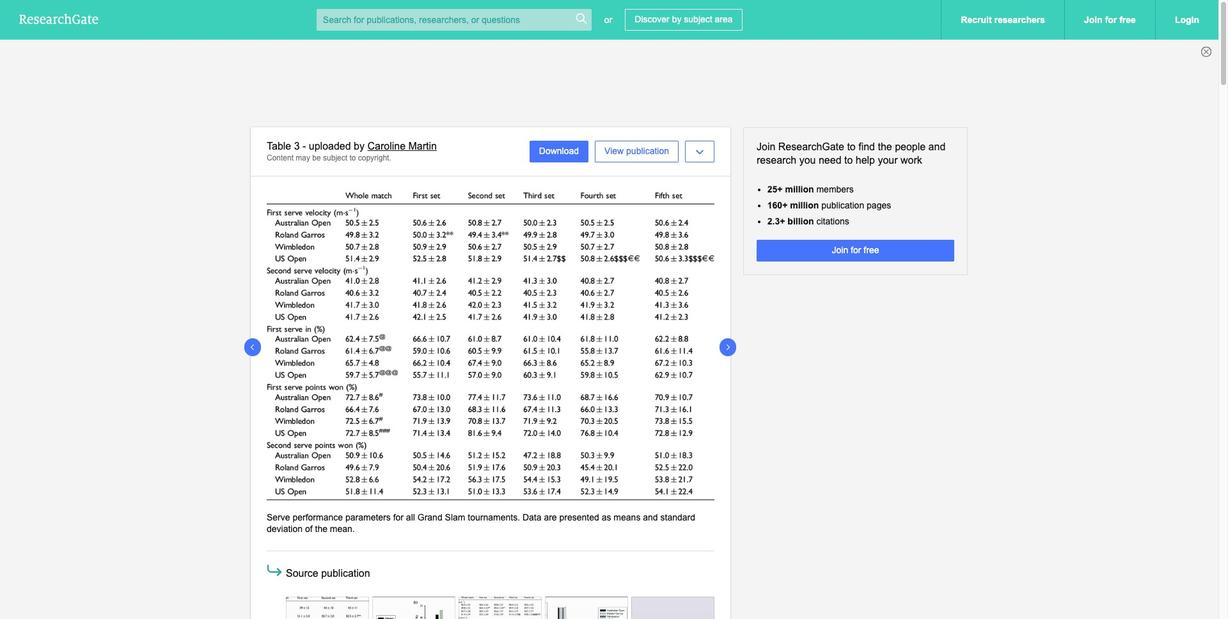 Task type: describe. For each thing, give the bounding box(es) containing it.
1 horizontal spatial join for free
[[1085, 15, 1137, 25]]

content
[[267, 153, 294, 162]]

-
[[303, 141, 306, 152]]

your
[[878, 155, 898, 166]]

data
[[523, 513, 542, 523]]

you
[[800, 155, 816, 166]]

publication for view publication
[[627, 146, 669, 156]]

0 vertical spatial million
[[786, 184, 814, 194]]

of
[[305, 524, 313, 534]]

help
[[856, 155, 876, 166]]

25+ million members 160+ million publication pages 2.3+ billion citations
[[768, 184, 892, 227]]

members
[[817, 184, 854, 194]]

view
[[605, 146, 624, 156]]

0 vertical spatial for
[[1106, 15, 1118, 25]]

be
[[313, 153, 321, 162]]

work
[[901, 155, 923, 166]]

tournaments.
[[468, 513, 520, 523]]

view publication link
[[595, 141, 679, 163]]

deviation
[[267, 524, 303, 534]]

mean.
[[330, 524, 355, 534]]

all
[[406, 513, 415, 523]]

serve
[[267, 513, 290, 523]]

Search for publications, researchers, or questions field
[[317, 9, 592, 31]]

recruit researchers link
[[942, 0, 1065, 40]]

performance
[[293, 513, 343, 523]]

source
[[286, 568, 319, 579]]

need
[[819, 155, 842, 166]]

by inside table 3 - uploaded by caroline martin content may be subject to copyright.
[[354, 141, 365, 152]]

download link
[[530, 141, 589, 163]]

1 vertical spatial join for free link
[[757, 240, 955, 262]]

uploaded
[[309, 141, 351, 152]]

by inside discover by subject area link
[[672, 14, 682, 24]]

presented
[[560, 513, 600, 523]]

standard
[[661, 513, 696, 523]]

table 3 - uploaded by caroline martin content may be subject to copyright.
[[267, 141, 437, 162]]

1 vertical spatial for
[[851, 245, 862, 255]]

1 horizontal spatial subject
[[684, 14, 713, 24]]

view publication
[[605, 146, 669, 156]]

0 horizontal spatial join for free
[[832, 245, 880, 255]]

slam
[[445, 513, 466, 523]]

join inside 'join researchgate to find the people and research you need to help your work'
[[757, 141, 776, 152]]

research
[[757, 155, 797, 166]]

as
[[602, 513, 612, 523]]

grand
[[418, 513, 443, 523]]

pages
[[867, 200, 892, 210]]

login
[[1176, 15, 1200, 25]]

researchers
[[995, 15, 1046, 25]]

login link
[[1156, 0, 1219, 40]]

publication inside 25+ million members 160+ million publication pages 2.3+ billion citations
[[822, 200, 865, 210]]



Task type: vqa. For each thing, say whether or not it's contained in the screenshot.


Task type: locate. For each thing, give the bounding box(es) containing it.
0 vertical spatial join for free
[[1085, 15, 1137, 25]]

and inside serve performance parameters for all grand slam tournaments. data are presented as means and standard deviation of the mean.
[[643, 513, 658, 523]]

million up billion
[[791, 200, 819, 210]]

1 vertical spatial join
[[757, 141, 776, 152]]

1 horizontal spatial the
[[878, 141, 893, 152]]

2.3+
[[768, 216, 786, 227]]

discover by subject area
[[635, 14, 733, 24]]

size s image
[[575, 12, 588, 25]]

2 horizontal spatial publication
[[822, 200, 865, 210]]

0 vertical spatial the
[[878, 141, 893, 152]]

source publication
[[286, 568, 370, 579]]

free left login link
[[1120, 15, 1137, 25]]

publication for source publication
[[321, 568, 370, 579]]

researchgate
[[779, 141, 845, 152]]

by right 'discover'
[[672, 14, 682, 24]]

and
[[929, 141, 946, 152], [643, 513, 658, 523]]

find
[[859, 141, 876, 152]]

0 horizontal spatial and
[[643, 513, 658, 523]]

caroline martin link
[[368, 141, 437, 152]]

1 horizontal spatial free
[[1120, 15, 1137, 25]]

people
[[895, 141, 926, 152]]

0 vertical spatial join
[[1085, 15, 1103, 25]]

3
[[294, 141, 300, 152]]

0 vertical spatial by
[[672, 14, 682, 24]]

0 horizontal spatial subject
[[323, 153, 348, 162]]

and inside 'join researchgate to find the people and research you need to help your work'
[[929, 141, 946, 152]]

by up copyright.
[[354, 141, 365, 152]]

citations
[[817, 216, 850, 227]]

serve performance parameters for all grand slam tournaments. data are presented as means and standard deviation of the mean.
[[267, 513, 696, 534]]

1 vertical spatial million
[[791, 200, 819, 210]]

0 vertical spatial subject
[[684, 14, 713, 24]]

1 horizontal spatial for
[[851, 245, 862, 255]]

parameters
[[346, 513, 391, 523]]

download
[[539, 146, 579, 156]]

0 horizontal spatial for
[[393, 513, 404, 523]]

2 horizontal spatial join
[[1085, 15, 1103, 25]]

to
[[848, 141, 856, 152], [350, 153, 356, 162], [845, 155, 853, 166]]

160+
[[768, 200, 788, 210]]

1 horizontal spatial publication
[[627, 146, 669, 156]]

and right means
[[643, 513, 658, 523]]

subject inside table 3 - uploaded by caroline martin content may be subject to copyright.
[[323, 153, 348, 162]]

0 horizontal spatial join
[[757, 141, 776, 152]]

to left copyright.
[[350, 153, 356, 162]]

0 horizontal spatial publication
[[321, 568, 370, 579]]

copyright.
[[358, 153, 392, 162]]

main content
[[0, 127, 1219, 620]]

or
[[605, 15, 613, 25]]

free inside main content
[[864, 245, 880, 255]]

join
[[1085, 15, 1103, 25], [757, 141, 776, 152], [832, 245, 849, 255]]

0 vertical spatial free
[[1120, 15, 1137, 25]]

main content containing table 3
[[0, 127, 1219, 620]]

to left find in the right of the page
[[848, 141, 856, 152]]

for
[[1106, 15, 1118, 25], [851, 245, 862, 255], [393, 513, 404, 523]]

martin
[[409, 141, 437, 152]]

0 horizontal spatial the
[[315, 524, 328, 534]]

1 vertical spatial the
[[315, 524, 328, 534]]

serve performance parameters for all grand slam tournaments. data are presented as means and standard deviation of the mean. image
[[267, 193, 715, 502]]

the inside 'join researchgate to find the people and research you need to help your work'
[[878, 141, 893, 152]]

discover
[[635, 14, 670, 24]]

million
[[786, 184, 814, 194], [791, 200, 819, 210]]

to inside table 3 - uploaded by caroline martin content may be subject to copyright.
[[350, 153, 356, 162]]

size m image
[[265, 561, 284, 581]]

are
[[544, 513, 557, 523]]

join for free
[[1085, 15, 1137, 25], [832, 245, 880, 255]]

publication down the members
[[822, 200, 865, 210]]

join for free link
[[1065, 0, 1156, 40], [757, 240, 955, 262]]

0 horizontal spatial join for free link
[[757, 240, 955, 262]]

subject
[[684, 14, 713, 24], [323, 153, 348, 162]]

0 vertical spatial and
[[929, 141, 946, 152]]

free
[[1120, 15, 1137, 25], [864, 245, 880, 255]]

1 vertical spatial by
[[354, 141, 365, 152]]

0 vertical spatial publication
[[627, 146, 669, 156]]

publication
[[627, 146, 669, 156], [822, 200, 865, 210], [321, 568, 370, 579]]

discover by subject area link
[[625, 9, 743, 31]]

to left help at right top
[[845, 155, 853, 166]]

publication right source
[[321, 568, 370, 579]]

1 horizontal spatial and
[[929, 141, 946, 152]]

the inside serve performance parameters for all grand slam tournaments. data are presented as means and standard deviation of the mean.
[[315, 524, 328, 534]]

table
[[267, 141, 291, 152]]

0 vertical spatial join for free link
[[1065, 0, 1156, 40]]

2 vertical spatial publication
[[321, 568, 370, 579]]

means
[[614, 513, 641, 523]]

25+
[[768, 184, 783, 194]]

billion
[[788, 216, 814, 227]]

recruit researchers
[[962, 15, 1046, 25]]

recruit
[[962, 15, 992, 25]]

subject left area in the top of the page
[[684, 14, 713, 24]]

the
[[878, 141, 893, 152], [315, 524, 328, 534]]

0 horizontal spatial by
[[354, 141, 365, 152]]

area
[[715, 14, 733, 24]]

2 horizontal spatial for
[[1106, 15, 1118, 25]]

0 horizontal spatial free
[[864, 245, 880, 255]]

join researchgate to find the people and research you need to help your work
[[757, 141, 946, 166]]

2 vertical spatial join
[[832, 245, 849, 255]]

publication right view
[[627, 146, 669, 156]]

caroline
[[368, 141, 406, 152]]

1 horizontal spatial by
[[672, 14, 682, 24]]

2 vertical spatial for
[[393, 513, 404, 523]]

by
[[672, 14, 682, 24], [354, 141, 365, 152]]

and right people
[[929, 141, 946, 152]]

1 vertical spatial subject
[[323, 153, 348, 162]]

1 horizontal spatial join
[[832, 245, 849, 255]]

the down performance at bottom
[[315, 524, 328, 534]]

free down pages
[[864, 245, 880, 255]]

the up your
[[878, 141, 893, 152]]

may
[[296, 153, 310, 162]]

1 vertical spatial join for free
[[832, 245, 880, 255]]

researchgate logo image
[[19, 13, 99, 24]]

1 horizontal spatial join for free link
[[1065, 0, 1156, 40]]

1 vertical spatial and
[[643, 513, 658, 523]]

1 vertical spatial publication
[[822, 200, 865, 210]]

for inside serve performance parameters for all grand slam tournaments. data are presented as means and standard deviation of the mean.
[[393, 513, 404, 523]]

million right 25+
[[786, 184, 814, 194]]

1 vertical spatial free
[[864, 245, 880, 255]]

subject down the uploaded
[[323, 153, 348, 162]]



